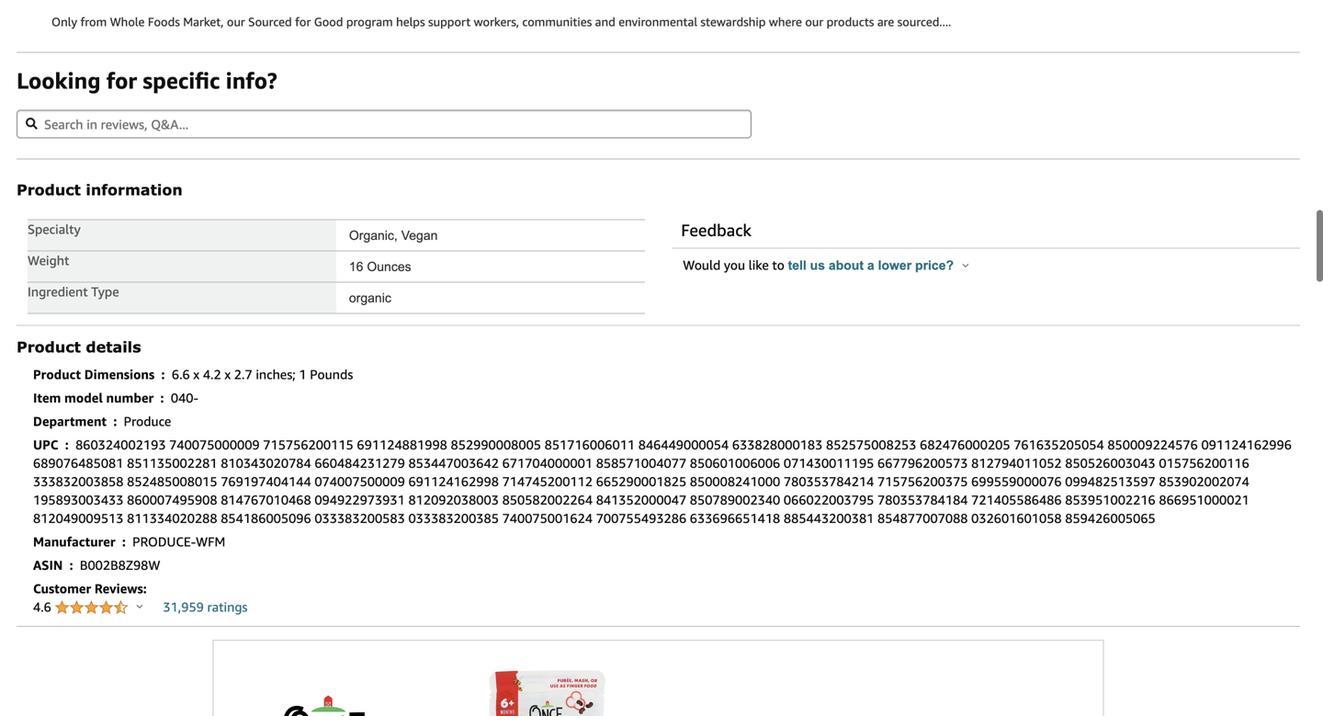 Task type: vqa. For each thing, say whether or not it's contained in the screenshot.
Again in the top right of the page
no



Task type: describe. For each thing, give the bounding box(es) containing it.
866951000021
[[1160, 493, 1250, 508]]

682476000205
[[920, 437, 1011, 453]]

: up 860324002193 at the bottom of page
[[113, 414, 117, 429]]

851135002281
[[127, 456, 218, 471]]

stewardship
[[701, 15, 766, 29]]

item
[[33, 390, 61, 406]]

lower
[[879, 259, 912, 273]]

671704000001
[[503, 456, 593, 471]]

665290001825
[[596, 474, 687, 489]]

854877007088
[[878, 511, 969, 526]]

667796200573
[[878, 456, 969, 471]]

721405586486
[[972, 493, 1062, 508]]

sourced
[[248, 15, 292, 29]]

weight
[[28, 253, 69, 268]]

are
[[878, 15, 895, 29]]

850582002264
[[503, 493, 593, 508]]

info?
[[226, 67, 277, 94]]

: right upc
[[65, 437, 69, 453]]

sourced....
[[898, 15, 952, 29]]

850601006006
[[690, 456, 781, 471]]

812092038003
[[409, 493, 499, 508]]

31,959
[[163, 600, 204, 615]]

tell us about a lower price?
[[788, 259, 958, 273]]

communities
[[523, 15, 592, 29]]

upc
[[33, 437, 58, 453]]

860007495908
[[127, 493, 218, 508]]

1 our from the left
[[227, 15, 245, 29]]

715756200375
[[878, 474, 969, 489]]

740075001624
[[503, 511, 593, 526]]

foods
[[148, 15, 180, 29]]

033383200385
[[409, 511, 499, 526]]

4.2
[[203, 367, 221, 382]]

: left the 6.6
[[161, 367, 165, 382]]

852575008253
[[827, 437, 917, 453]]

633696651418
[[690, 511, 781, 526]]

660484231279
[[315, 456, 405, 471]]

customer
[[33, 581, 91, 596]]

about
[[829, 259, 864, 273]]

like
[[749, 258, 769, 273]]

information
[[86, 181, 183, 199]]

Search in reviews, Q&A... search field
[[17, 110, 752, 139]]

price?
[[916, 259, 954, 273]]

1 vertical spatial for
[[107, 67, 137, 94]]

066022003795
[[784, 493, 875, 508]]

specialty
[[28, 222, 81, 237]]

814767010468
[[221, 493, 311, 508]]

vegan
[[402, 229, 438, 243]]

asin
[[33, 558, 63, 573]]

850526003043
[[1066, 456, 1156, 471]]

860324002193 740075000009 715756200115 691124881998 852990008005 851716006011 846449000054 633828000183 852575008253 682476000205 761635205054 850009224576 091124162996 689076485081 851135002281 810343020784 660484231279 853447003642 671704000001 858571004077 850601006006 071430011195 667796200573 812794011052 850526003043 015756200116 333832003858 852485008015 769197404144 074007500009 691124162998 714745200112 665290001825 850008241000 780353784214 715756200375 699559000076 099482513597 853902002074 195893003433 860007495908 814767010468 094922973931 812092038003 850582002264 841352000047 850789002340 066022003795 780353784184 721405586486 853951002216 866951000021 812049009513 811334020288 854186005096 033383200583 033383200385 740075001624 700755493286 633696651418 885443200381 854877007088 032601601058 859426005065
[[33, 437, 1293, 526]]

850789002340
[[690, 493, 781, 508]]

195893003433
[[33, 493, 124, 508]]

from
[[80, 15, 107, 29]]

ratings
[[207, 600, 248, 615]]

us
[[811, 259, 826, 273]]

689076485081
[[33, 456, 124, 471]]

where
[[769, 15, 803, 29]]

product details
[[17, 338, 141, 356]]

manufacturer
[[33, 534, 115, 550]]

812794011052
[[972, 456, 1062, 471]]

700755493286
[[596, 511, 687, 526]]

853447003642
[[409, 456, 499, 471]]

product dimensions                                     ‏                                         :                                     ‎ 6.6 x 4.2 x 2.7 inches; 1 pounds item model number                                     ‏                                         :                                     ‎ 040- department                                     ‏                                         :                                     ‎ produce
[[33, 367, 353, 429]]

to
[[773, 258, 785, 273]]

would
[[683, 258, 721, 273]]

only from whole foods market, our sourced for good program helps support workers, communities and environmental stewardship where our products are sourced....
[[51, 15, 952, 29]]

looking for specific info?
[[17, 67, 277, 94]]

pounds
[[310, 367, 353, 382]]

1 x from the left
[[193, 367, 200, 382]]

produce-
[[133, 534, 196, 550]]

094922973931
[[315, 493, 405, 508]]

ingredient type organic
[[28, 284, 392, 305]]

885443200381
[[784, 511, 875, 526]]

333832003858
[[33, 474, 124, 489]]

popover image inside 4.6 button
[[137, 604, 143, 609]]

a
[[868, 259, 875, 273]]

product inside product dimensions                                     ‏                                         :                                     ‎ 6.6 x 4.2 x 2.7 inches; 1 pounds item model number                                     ‏                                         :                                     ‎ 040- department                                     ‏                                         :                                     ‎ produce
[[33, 367, 81, 382]]



Task type: locate. For each thing, give the bounding box(es) containing it.
‎ up the 689076485081
[[72, 437, 72, 453]]

‏ right upc
[[62, 437, 62, 453]]

search image
[[26, 118, 38, 130]]

support
[[428, 15, 471, 29]]

specific
[[143, 67, 220, 94]]

inches;
[[256, 367, 296, 382]]

032601601058
[[972, 511, 1062, 526]]

‎ left the 6.6
[[168, 367, 168, 382]]

workers,
[[474, 15, 519, 29]]

714745200112
[[503, 474, 593, 489]]

851716006011
[[545, 437, 635, 453]]

ounces
[[367, 260, 412, 274]]

099482513597
[[1066, 474, 1156, 489]]

853902002074
[[1160, 474, 1250, 489]]

helps
[[396, 15, 425, 29]]

x left 4.2
[[193, 367, 200, 382]]

033383200583
[[315, 511, 405, 526]]

‎ up 860324002193 at the bottom of page
[[120, 414, 120, 429]]

‏ right asin
[[66, 558, 66, 573]]

product information
[[17, 181, 183, 199]]

looking
[[17, 67, 101, 94]]

for left good
[[295, 15, 311, 29]]

for down whole
[[107, 67, 137, 94]]

852485008015
[[127, 474, 218, 489]]

type
[[91, 284, 119, 299]]

780353784184
[[878, 493, 969, 508]]

popover image right price?
[[963, 263, 969, 268]]

our
[[227, 15, 245, 29], [806, 15, 824, 29]]

633828000183
[[733, 437, 823, 453]]

product for product details
[[17, 338, 81, 356]]

1
[[299, 367, 307, 382]]

‎ up b002b8z98w
[[129, 534, 129, 550]]

16
[[349, 260, 364, 274]]

0 horizontal spatial for
[[107, 67, 137, 94]]

780353784214
[[784, 474, 875, 489]]

‎ down manufacturer
[[76, 558, 77, 573]]

for
[[295, 15, 311, 29], [107, 67, 137, 94]]

you
[[724, 258, 746, 273]]

our right where
[[806, 15, 824, 29]]

850009224576
[[1108, 437, 1199, 453]]

‎ left 040-
[[168, 390, 168, 406]]

1 horizontal spatial popover image
[[963, 263, 969, 268]]

811334020288
[[127, 511, 218, 526]]

good
[[314, 15, 343, 29]]

691124162998
[[409, 474, 499, 489]]

1 horizontal spatial our
[[806, 15, 824, 29]]

produce
[[124, 414, 171, 429]]

2.7
[[234, 367, 253, 382]]

tell
[[788, 259, 807, 273]]

environmental
[[619, 15, 698, 29]]

691124881998
[[357, 437, 448, 453]]

846449000054
[[639, 437, 729, 453]]

:
[[161, 367, 165, 382], [160, 390, 164, 406], [113, 414, 117, 429], [65, 437, 69, 453], [122, 534, 126, 550], [69, 558, 73, 573]]

number
[[106, 390, 154, 406]]

x right 4.2
[[225, 367, 231, 382]]

b002b8z98w
[[80, 558, 160, 573]]

1 horizontal spatial for
[[295, 15, 311, 29]]

859426005065
[[1066, 511, 1156, 526]]

: right asin
[[69, 558, 73, 573]]

model
[[64, 390, 103, 406]]

product for product information
[[17, 181, 81, 199]]

715756200115
[[263, 437, 354, 453]]

1 horizontal spatial x
[[225, 367, 231, 382]]

our right market,
[[227, 15, 245, 29]]

‏ up b002b8z98w
[[119, 534, 119, 550]]

tell us about a lower price? button
[[788, 259, 969, 273]]

reviews:
[[95, 581, 147, 596]]

0 horizontal spatial x
[[193, 367, 200, 382]]

would you like to
[[683, 258, 788, 273]]

dimensions
[[84, 367, 155, 382]]

810343020784
[[221, 456, 311, 471]]

850008241000
[[690, 474, 781, 489]]

0 vertical spatial product
[[17, 181, 81, 199]]

2 vertical spatial product
[[33, 367, 81, 382]]

wfm
[[196, 534, 226, 550]]

: left 040-
[[160, 390, 164, 406]]

1 vertical spatial product
[[17, 338, 81, 356]]

0 horizontal spatial popover image
[[137, 604, 143, 609]]

‏ up 860324002193 at the bottom of page
[[110, 414, 110, 429]]

091124162996
[[1202, 437, 1293, 453]]

popover image down reviews:
[[137, 604, 143, 609]]

ingredient
[[28, 284, 88, 299]]

852990008005
[[451, 437, 542, 453]]

0 vertical spatial popover image
[[963, 263, 969, 268]]

popover image inside the tell us about a lower price? "button"
[[963, 263, 969, 268]]

812049009513
[[33, 511, 124, 526]]

2 our from the left
[[806, 15, 824, 29]]

761635205054
[[1014, 437, 1105, 453]]

popover image
[[963, 263, 969, 268], [137, 604, 143, 609]]

: up b002b8z98w
[[122, 534, 126, 550]]

details
[[86, 338, 141, 356]]

31,959 ratings link
[[163, 600, 248, 615]]

040-
[[171, 390, 199, 406]]

2 x from the left
[[225, 367, 231, 382]]

074007500009
[[315, 474, 405, 489]]

31,959 ratings
[[163, 600, 248, 615]]

‏ left the 6.6
[[158, 367, 158, 382]]

‏ up "produce" in the left of the page
[[157, 390, 157, 406]]

upc                                     ‏                                         :                                     ‎
[[33, 437, 75, 453]]

organic
[[349, 291, 392, 305]]

and
[[595, 15, 616, 29]]

department
[[33, 414, 107, 429]]

0 vertical spatial for
[[295, 15, 311, 29]]

1 vertical spatial popover image
[[137, 604, 143, 609]]

specialty organic, vegan
[[28, 222, 438, 243]]

customer reviews:
[[33, 581, 147, 596]]

organic,
[[349, 229, 398, 243]]

015756200116
[[1160, 456, 1250, 471]]

program
[[346, 15, 393, 29]]

0 horizontal spatial our
[[227, 15, 245, 29]]

740075000009
[[169, 437, 260, 453]]



